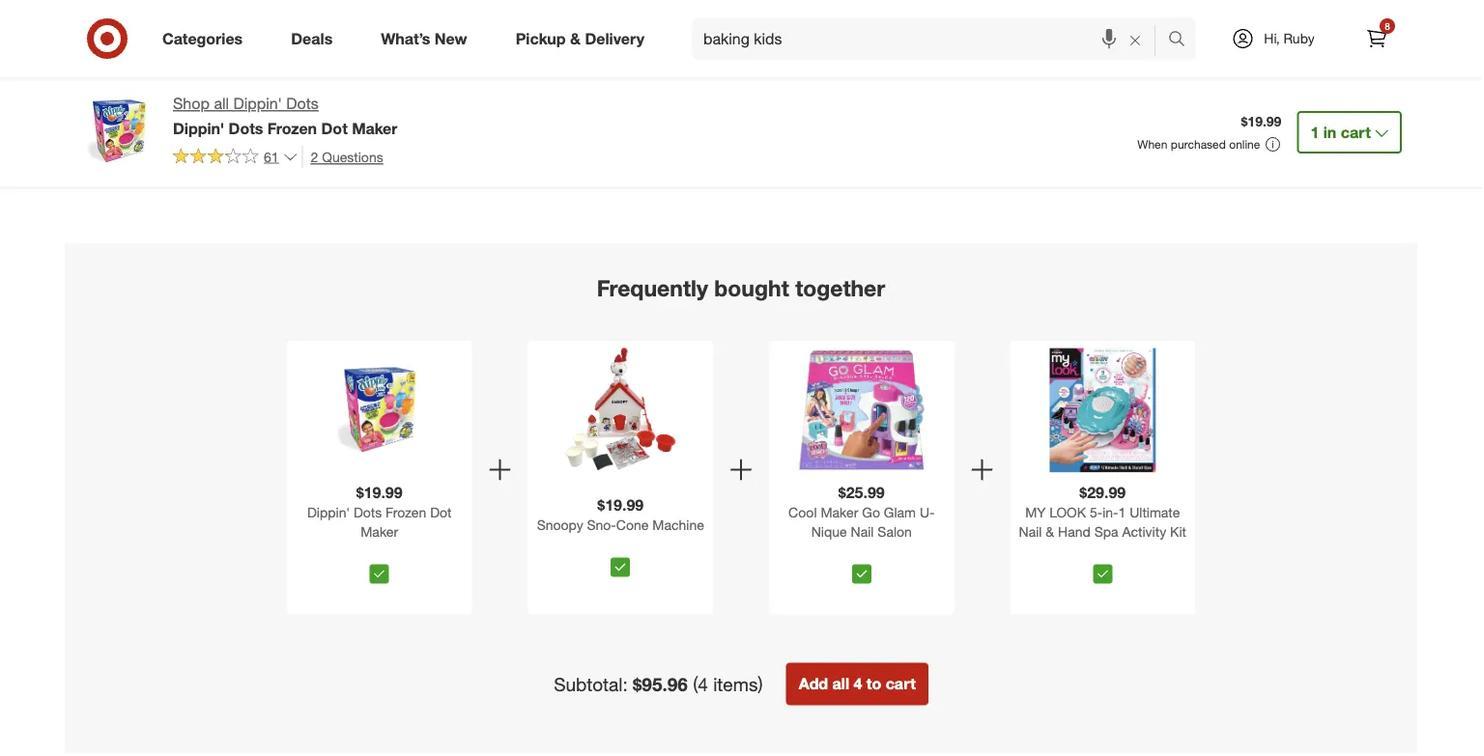 Task type: describe. For each thing, give the bounding box(es) containing it.
up
[[939, 81, 954, 98]]

dots inside $19.99 dippin' dots frozen dot maker
[[354, 504, 382, 521]]

add all 4 to cart
[[799, 675, 916, 694]]

nail for $29.99
[[1019, 523, 1043, 540]]

utensils inside '$45.95 mindware playful chef: master series baking challenge kit for kids ages 8 & up – 26 utensils with 3 baking challenges'
[[989, 81, 1037, 98]]

6
[[793, 81, 800, 98]]

maker inside shop all dippin' dots dippin' dots frozen dot maker
[[352, 119, 398, 138]]

nique
[[812, 523, 847, 540]]

1 horizontal spatial machine
[[653, 517, 705, 534]]

$29.99
[[1080, 484, 1126, 503]]

utensils inside '$44.95 mindware playful chef: deluxe charcuterie kit cooking set - includes 25 kid-safe kitchen utensils for ages 5 & up'
[[1184, 81, 1233, 98]]

categories link
[[146, 17, 267, 60]]

0 vertical spatial snoopy
[[92, 30, 138, 47]]

& inside $34.95 mindware kitchen science academy wonder whipper cooking set for kids ages 6 & up
[[804, 81, 812, 98]]

kids inside mindware best you krafty kitchen breakfast cooking set for kids ages 7 & up
[[585, 64, 612, 81]]

& inside $29.99 my look 5-in-1 ultimate nail & hand spa activity kit
[[1046, 523, 1055, 540]]

$25.99
[[839, 484, 885, 503]]

look
[[1050, 504, 1087, 521]]

mindware best you krafty kitchen snacks cooking set for kids ages 7 & up add to cart
[[289, 30, 423, 116]]

1 horizontal spatial sno-
[[587, 517, 617, 534]]

pickup
[[516, 29, 566, 48]]

categories
[[162, 29, 243, 48]]

mindware inside mindware best you krafty kitchen breakfast cooking set for kids ages 7 & up
[[486, 30, 547, 47]]

2 questions
[[311, 148, 383, 165]]

8 inside '$45.95 mindware playful chef: master series baking challenge kit for kids ages 8 & up – 26 utensils with 3 baking challenges'
[[915, 81, 923, 98]]

up inside mindware best you krafty kitchen snacks cooking set for kids ages 7 & up add to cart
[[347, 81, 365, 98]]

(4
[[693, 674, 708, 696]]

0 vertical spatial dots
[[286, 94, 319, 113]]

hand
[[1059, 523, 1091, 540]]

1 in cart for dippin' dots frozen dot maker element
[[1311, 123, 1372, 141]]

my
[[1026, 504, 1046, 521]]

$25.99 cool maker go glam u- nique nail salon
[[789, 484, 935, 540]]

u-
[[920, 504, 935, 521]]

playful for series
[[946, 30, 986, 47]]

master
[[881, 47, 923, 64]]

cart inside mindware best you krafty kitchen snacks cooking set for kids ages 7 & up add to cart
[[337, 101, 360, 116]]

add to cart button for $45.95
[[1275, 93, 1355, 124]]

image of dippin' dots frozen dot maker image
[[80, 93, 158, 170]]

shop all dippin' dots dippin' dots frozen dot maker
[[173, 94, 398, 138]]

& inside mindware best you krafty kitchen snacks cooking set for kids ages 7 & up add to cart
[[335, 81, 343, 98]]

$45.95 for $45.95
[[1275, 14, 1316, 30]]

in-
[[1103, 504, 1119, 521]]

61
[[264, 148, 279, 165]]

when
[[1138, 137, 1168, 152]]

includes
[[1165, 64, 1217, 81]]

dippin' dots frozen dot maker link
[[291, 503, 468, 557]]

frozen inside shop all dippin' dots dippin' dots frozen dot maker
[[268, 119, 317, 138]]

for inside '$45.95 mindware playful chef: master series baking challenge kit for kids ages 8 & up – 26 utensils with 3 baking challenges'
[[965, 64, 981, 81]]

when purchased online
[[1138, 137, 1261, 152]]

kids inside '$45.95 mindware playful chef: master series baking challenge kit for kids ages 8 & up – 26 utensils with 3 baking challenges'
[[985, 64, 1012, 81]]

hi,
[[1265, 30, 1280, 47]]

mindware for mindware kitchen science academy wonder whipper cooking set for kids ages 6 & up
[[683, 30, 745, 47]]

with
[[881, 98, 906, 115]]

for inside '$44.95 mindware playful chef: deluxe charcuterie kit cooking set - includes 25 kid-safe kitchen utensils for ages 5 & up'
[[1078, 98, 1094, 115]]

purchased
[[1171, 137, 1227, 152]]

whipper
[[734, 64, 786, 81]]

set inside mindware best you krafty kitchen breakfast cooking set for kids ages 7 & up
[[541, 64, 561, 81]]

to up 1 in cart
[[1309, 101, 1320, 116]]

together
[[796, 275, 886, 302]]

krafty for mindware best you krafty kitchen snacks cooking set for kids ages 7 & up add to cart
[[289, 47, 325, 64]]

0 horizontal spatial machine
[[92, 47, 144, 64]]

8 link
[[1356, 17, 1399, 60]]

1 horizontal spatial snoopy
[[537, 517, 584, 534]]

mindware best you krafty kitchen snacks cooking set for kids ages 7 & up link
[[289, 0, 448, 98]]

ages inside '$44.95 mindware playful chef: deluxe charcuterie kit cooking set - includes 25 kid-safe kitchen utensils for ages 5 & up'
[[1098, 98, 1128, 115]]

ages inside mindware best you krafty kitchen snacks cooking set for kids ages 7 & up add to cart
[[289, 81, 320, 98]]

add to cart button for mindware best you krafty kitchen snacks cooking set for kids ages 7 & up
[[289, 93, 369, 124]]

1 horizontal spatial $19.99 snoopy sno-cone machine
[[537, 497, 705, 534]]

mindware best you krafty kitchen breakfast cooking set for kids ages 7 & up
[[486, 30, 634, 98]]

all for add
[[833, 675, 850, 694]]

charcuterie
[[1123, 47, 1194, 64]]

dot inside $19.99 dippin' dots frozen dot maker
[[430, 504, 452, 521]]

for inside $34.95 mindware kitchen science academy wonder whipper cooking set for kids ages 6 & up
[[708, 81, 724, 98]]

add to cart button for $19.99
[[92, 93, 171, 124]]

new
[[435, 29, 468, 48]]

kitchen inside $34.95 mindware kitchen science academy wonder whipper cooking set for kids ages 6 & up
[[748, 30, 794, 47]]

for inside mindware best you krafty kitchen snacks cooking set for kids ages 7 & up add to cart
[[368, 64, 384, 81]]

what's new
[[381, 29, 468, 48]]

add inside mindware best you krafty kitchen snacks cooking set for kids ages 7 & up add to cart
[[298, 101, 320, 116]]

dot inside shop all dippin' dots dippin' dots frozen dot maker
[[321, 119, 348, 138]]

mindware for mindware playful chef: master series baking challenge kit for kids ages 8 & up – 26 utensils with 3 baking challenges
[[881, 30, 942, 47]]

$19.99 inside $19.99 dippin' dots frozen dot maker
[[357, 484, 403, 503]]

mindware inside mindware best you krafty kitchen snacks cooking set for kids ages 7 & up add to cart
[[289, 30, 350, 47]]

ultimate
[[1130, 504, 1181, 521]]

to left shop at the top left of the page
[[126, 101, 137, 116]]

challenge
[[881, 64, 941, 81]]

What can we help you find? suggestions appear below search field
[[692, 17, 1174, 60]]

safe
[[1103, 81, 1130, 98]]

kids inside mindware best you krafty kitchen snacks cooking set for kids ages 7 & up add to cart
[[388, 64, 414, 81]]

up inside mindware best you krafty kitchen breakfast cooking set for kids ages 7 & up
[[544, 81, 562, 98]]

add to cart for $45.95
[[1284, 101, 1346, 116]]

snoopy sno-cone machine image
[[555, 345, 686, 476]]

ruby
[[1284, 30, 1315, 47]]

add all 4 to cart button
[[787, 664, 929, 706]]

cooking inside mindware best you krafty kitchen breakfast cooking set for kids ages 7 & up
[[486, 64, 537, 81]]

challenges
[[966, 98, 1034, 115]]

kitchen inside '$44.95 mindware playful chef: deluxe charcuterie kit cooking set - includes 25 kid-safe kitchen utensils for ages 5 & up'
[[1134, 81, 1180, 98]]

snoopy sno-cone machine link
[[532, 516, 710, 551]]

up inside '$44.95 mindware playful chef: deluxe charcuterie kit cooking set - includes 25 kid-safe kitchen utensils for ages 5 & up'
[[1156, 98, 1174, 115]]

2 questions link
[[302, 146, 383, 168]]

0 vertical spatial baking
[[968, 47, 1010, 64]]

cool
[[789, 504, 817, 521]]

cooking inside $34.95 mindware kitchen science academy wonder whipper cooking set for kids ages 6 & up
[[789, 64, 840, 81]]

cool maker go glam u-nique nail salon image
[[796, 345, 928, 476]]

61 link
[[173, 146, 298, 169]]

$34.95 mindware kitchen science academy wonder whipper cooking set for kids ages 6 & up
[[683, 14, 840, 98]]

$45.95 mindware playful chef: master series baking challenge kit for kids ages 8 & up – 26 utensils with 3 baking challenges
[[881, 14, 1037, 115]]

frequently bought together
[[597, 275, 886, 302]]

1 vertical spatial cone
[[617, 517, 649, 534]]

maker inside $25.99 cool maker go glam u- nique nail salon
[[821, 504, 859, 521]]

1 horizontal spatial 8
[[1385, 20, 1391, 32]]

salon
[[878, 523, 912, 540]]

snacks
[[379, 47, 423, 64]]

my look 5-in-1 ultimate nail & hand spa activity kit link
[[1015, 503, 1192, 557]]

questions
[[322, 148, 383, 165]]

frequently
[[597, 275, 708, 302]]

to inside mindware best you krafty kitchen snacks cooking set for kids ages 7 & up add to cart
[[323, 101, 334, 116]]

up inside $34.95 mindware kitchen science academy wonder whipper cooking set for kids ages 6 & up
[[816, 81, 834, 98]]

cart left shop at the top left of the page
[[140, 101, 163, 116]]

add down hi, ruby
[[1284, 101, 1306, 116]]

& inside '$44.95 mindware playful chef: deluxe charcuterie kit cooking set - includes 25 kid-safe kitchen utensils for ages 5 & up'
[[1144, 98, 1152, 115]]

hi, ruby
[[1265, 30, 1315, 47]]

mindware best you krafty kitchen breakfast cooking set for kids ages 7 & up link
[[486, 0, 645, 98]]

0 vertical spatial $19.99 snoopy sno-cone machine
[[92, 14, 204, 64]]

$95.96
[[633, 674, 688, 696]]

search
[[1160, 31, 1206, 50]]

add inside the add all 4 to cart button
[[799, 675, 828, 694]]

in
[[1324, 123, 1337, 141]]

what's
[[381, 29, 431, 48]]

kit inside '$45.95 mindware playful chef: master series baking challenge kit for kids ages 8 & up – 26 utensils with 3 baking challenges'
[[945, 64, 962, 81]]

online
[[1230, 137, 1261, 152]]

& inside '$45.95 mindware playful chef: master series baking challenge kit for kids ages 8 & up – 26 utensils with 3 baking challenges'
[[926, 81, 935, 98]]

ages inside mindware best you krafty kitchen breakfast cooking set for kids ages 7 & up
[[486, 81, 517, 98]]

$45.95 for $45.95 mindware playful chef: master series baking challenge kit for kids ages 8 & up – 26 utensils with 3 baking challenges
[[881, 14, 921, 30]]

chef: for kit
[[1187, 30, 1219, 47]]

cart right in
[[1342, 123, 1372, 141]]



Task type: vqa. For each thing, say whether or not it's contained in the screenshot.
"BOTANICAL CHRISTMAS TREE TOPPER WITH CLIP GOLD - THRESHOLD™ DESIGNED WITH STUDIO MCGEE"
no



Task type: locate. For each thing, give the bounding box(es) containing it.
$44.95
[[1078, 14, 1118, 30]]

set down pickup
[[541, 64, 561, 81]]

mindware up challenge
[[881, 30, 942, 47]]

chef: inside '$45.95 mindware playful chef: master series baking challenge kit for kids ages 8 & up – 26 utensils with 3 baking challenges'
[[990, 30, 1022, 47]]

& inside mindware best you krafty kitchen breakfast cooking set for kids ages 7 & up
[[532, 81, 541, 98]]

all inside shop all dippin' dots dippin' dots frozen dot maker
[[214, 94, 229, 113]]

kids down academy
[[728, 81, 754, 98]]

1 vertical spatial 8
[[915, 81, 923, 98]]

kit
[[1198, 47, 1214, 64], [945, 64, 962, 81], [1171, 523, 1187, 540]]

best for snacks
[[354, 30, 382, 47]]

4 mindware from the left
[[881, 30, 942, 47]]

krafty up shop all dippin' dots dippin' dots frozen dot maker
[[289, 47, 325, 64]]

set left -
[[1132, 64, 1153, 81]]

best
[[354, 30, 382, 47], [551, 30, 579, 47]]

$19.99 up online
[[1242, 113, 1282, 130]]

add left shop at the top left of the page
[[101, 101, 123, 116]]

2 playful from the left
[[1143, 30, 1183, 47]]

kids down 'pickup & delivery' link
[[585, 64, 612, 81]]

add to cart button down ruby
[[1275, 93, 1355, 124]]

1 inside $29.99 my look 5-in-1 ultimate nail & hand spa activity kit
[[1119, 504, 1126, 521]]

1 vertical spatial frozen
[[386, 504, 427, 521]]

activity
[[1123, 523, 1167, 540]]

add to cart button
[[92, 93, 171, 124], [289, 93, 369, 124], [1275, 93, 1355, 124]]

delivery
[[585, 29, 645, 48]]

&
[[570, 29, 581, 48], [335, 81, 343, 98], [532, 81, 541, 98], [804, 81, 812, 98], [926, 81, 935, 98], [1144, 98, 1152, 115], [1046, 523, 1055, 540]]

1 vertical spatial dot
[[430, 504, 452, 521]]

best inside mindware best you krafty kitchen snacks cooking set for kids ages 7 & up add to cart
[[354, 30, 382, 47]]

0 horizontal spatial you
[[385, 30, 408, 47]]

7 down deals link
[[324, 81, 331, 98]]

best inside mindware best you krafty kitchen breakfast cooking set for kids ages 7 & up
[[551, 30, 579, 47]]

krafty
[[289, 47, 325, 64], [486, 47, 522, 64]]

0 vertical spatial dippin'
[[233, 94, 282, 113]]

$19.99 dippin' dots frozen dot maker
[[307, 484, 452, 540]]

$19.99 up snoopy sno-cone machine link
[[598, 497, 644, 515]]

machine
[[92, 47, 144, 64], [653, 517, 705, 534]]

0 vertical spatial sno-
[[142, 30, 171, 47]]

$45.95 inside '$45.95 mindware playful chef: master series baking challenge kit for kids ages 8 & up – 26 utensils with 3 baking challenges'
[[881, 14, 921, 30]]

sno-
[[142, 30, 171, 47], [587, 517, 617, 534]]

1 add to cart from the left
[[101, 101, 163, 116]]

0 horizontal spatial krafty
[[289, 47, 325, 64]]

1 you from the left
[[385, 30, 408, 47]]

1 horizontal spatial chef:
[[1187, 30, 1219, 47]]

2 chef: from the left
[[1187, 30, 1219, 47]]

ages down the master
[[881, 81, 911, 98]]

0 horizontal spatial kit
[[945, 64, 962, 81]]

1 vertical spatial baking
[[921, 98, 962, 115]]

krafty right new
[[486, 47, 522, 64]]

7 inside mindware best you krafty kitchen breakfast cooking set for kids ages 7 & up
[[521, 81, 528, 98]]

add
[[101, 101, 123, 116], [298, 101, 320, 116], [1284, 101, 1306, 116], [799, 675, 828, 694]]

1 vertical spatial machine
[[653, 517, 705, 534]]

playful up -
[[1143, 30, 1183, 47]]

for down what's
[[368, 64, 384, 81]]

add to cart up in
[[1284, 101, 1346, 116]]

None checkbox
[[611, 558, 630, 578], [1094, 565, 1113, 584], [611, 558, 630, 578], [1094, 565, 1113, 584]]

wonder
[[683, 64, 730, 81]]

spa
[[1095, 523, 1119, 540]]

2 horizontal spatial dippin'
[[307, 504, 350, 521]]

add to cart
[[101, 101, 163, 116], [1284, 101, 1346, 116]]

1 7 from the left
[[324, 81, 331, 98]]

kit left 25
[[1198, 47, 1214, 64]]

chef: inside '$44.95 mindware playful chef: deluxe charcuterie kit cooking set - includes 25 kid-safe kitchen utensils for ages 5 & up'
[[1187, 30, 1219, 47]]

1 horizontal spatial dot
[[430, 504, 452, 521]]

mindware up "wonder"
[[683, 30, 745, 47]]

1 mindware from the left
[[289, 30, 350, 47]]

nail inside $25.99 cool maker go glam u- nique nail salon
[[851, 523, 874, 540]]

shop
[[173, 94, 210, 113]]

1 vertical spatial sno-
[[587, 517, 617, 534]]

nail inside $29.99 my look 5-in-1 ultimate nail & hand spa activity kit
[[1019, 523, 1043, 540]]

0 vertical spatial maker
[[352, 119, 398, 138]]

7 down pickup
[[521, 81, 528, 98]]

1 horizontal spatial dippin'
[[233, 94, 282, 113]]

baking up 26
[[968, 47, 1010, 64]]

krafty inside mindware best you krafty kitchen snacks cooking set for kids ages 7 & up add to cart
[[289, 47, 325, 64]]

add up the 2
[[298, 101, 320, 116]]

0 horizontal spatial snoopy
[[92, 30, 138, 47]]

kids down what's
[[388, 64, 414, 81]]

4
[[854, 675, 863, 694]]

1 playful from the left
[[946, 30, 986, 47]]

bought
[[715, 275, 790, 302]]

up right 5
[[1156, 98, 1174, 115]]

$45.95 up the master
[[881, 14, 921, 30]]

ages left 5
[[1098, 98, 1128, 115]]

7 for mindware best you krafty kitchen snacks cooking set for kids ages 7 & up add to cart
[[324, 81, 331, 98]]

series
[[926, 47, 965, 64]]

None checkbox
[[370, 565, 389, 584], [852, 565, 872, 584], [370, 565, 389, 584], [852, 565, 872, 584]]

cooking down pickup
[[486, 64, 537, 81]]

$19.99 up dippin' dots frozen dot maker link
[[357, 484, 403, 503]]

1 vertical spatial snoopy
[[537, 517, 584, 534]]

0 vertical spatial 1
[[1311, 123, 1320, 141]]

1 vertical spatial $19.99 snoopy sno-cone machine
[[537, 497, 705, 534]]

add to cart button up the 2
[[289, 93, 369, 124]]

2 vertical spatial dots
[[354, 504, 382, 521]]

2 horizontal spatial dots
[[354, 504, 382, 521]]

chef: for baking
[[990, 30, 1022, 47]]

up
[[347, 81, 365, 98], [544, 81, 562, 98], [816, 81, 834, 98], [1156, 98, 1174, 115]]

0 horizontal spatial playful
[[946, 30, 986, 47]]

1 vertical spatial dippin'
[[173, 119, 224, 138]]

4 cooking from the left
[[1078, 64, 1128, 81]]

0 horizontal spatial best
[[354, 30, 382, 47]]

all left 4
[[833, 675, 850, 694]]

best for breakfast
[[551, 30, 579, 47]]

1 horizontal spatial cone
[[617, 517, 649, 534]]

1 up spa
[[1119, 504, 1126, 521]]

add to cart for $19.99
[[101, 101, 163, 116]]

set inside '$44.95 mindware playful chef: deluxe charcuterie kit cooking set - includes 25 kid-safe kitchen utensils for ages 5 & up'
[[1132, 64, 1153, 81]]

subtotal:
[[554, 674, 628, 696]]

7 for mindware best you krafty kitchen breakfast cooking set for kids ages 7 & up
[[521, 81, 528, 98]]

nail for $25.99
[[851, 523, 874, 540]]

1 horizontal spatial nail
[[1019, 523, 1043, 540]]

all inside button
[[833, 675, 850, 694]]

kitchen inside mindware best you krafty kitchen breakfast cooking set for kids ages 7 & up
[[526, 47, 572, 64]]

mindware inside '$45.95 mindware playful chef: master series baking challenge kit for kids ages 8 & up – 26 utensils with 3 baking challenges'
[[881, 30, 942, 47]]

for down pickup & delivery
[[565, 64, 581, 81]]

mindware for mindware playful chef: deluxe charcuterie kit cooking set - includes 25 kid-safe kitchen utensils for ages 5 & up
[[1078, 30, 1139, 47]]

0 horizontal spatial $19.99 snoopy sno-cone machine
[[92, 14, 204, 64]]

kitchen inside mindware best you krafty kitchen snacks cooking set for kids ages 7 & up add to cart
[[329, 47, 375, 64]]

$44.95 mindware playful chef: deluxe charcuterie kit cooking set - includes 25 kid-safe kitchen utensils for ages 5 & up
[[1078, 14, 1235, 115]]

1 horizontal spatial add to cart button
[[289, 93, 369, 124]]

breakfast
[[576, 47, 634, 64]]

ages inside '$45.95 mindware playful chef: master series baking challenge kit for kids ages 8 & up – 26 utensils with 3 baking challenges'
[[881, 81, 911, 98]]

0 vertical spatial machine
[[92, 47, 144, 64]]

2 vertical spatial dippin'
[[307, 504, 350, 521]]

playful inside '$44.95 mindware playful chef: deluxe charcuterie kit cooking set - includes 25 kid-safe kitchen utensils for ages 5 & up'
[[1143, 30, 1183, 47]]

go
[[863, 504, 881, 521]]

1 vertical spatial maker
[[821, 504, 859, 521]]

0 horizontal spatial utensils
[[989, 81, 1037, 98]]

–
[[958, 81, 966, 98]]

ages down 'deals'
[[289, 81, 320, 98]]

for right up
[[965, 64, 981, 81]]

you for snacks
[[385, 30, 408, 47]]

items)
[[714, 674, 763, 696]]

0 horizontal spatial dot
[[321, 119, 348, 138]]

set down science
[[683, 81, 704, 98]]

cart right 4
[[886, 675, 916, 694]]

1 horizontal spatial 1
[[1311, 123, 1320, 141]]

snoopy
[[92, 30, 138, 47], [537, 517, 584, 534]]

0 vertical spatial cone
[[171, 30, 204, 47]]

0 horizontal spatial sno-
[[142, 30, 171, 47]]

1 chef: from the left
[[990, 30, 1022, 47]]

for down science
[[708, 81, 724, 98]]

kids inside $34.95 mindware kitchen science academy wonder whipper cooking set for kids ages 6 & up
[[728, 81, 754, 98]]

2 add to cart from the left
[[1284, 101, 1346, 116]]

set inside $34.95 mindware kitchen science academy wonder whipper cooking set for kids ages 6 & up
[[683, 81, 704, 98]]

kit inside '$44.95 mindware playful chef: deluxe charcuterie kit cooking set - includes 25 kid-safe kitchen utensils for ages 5 & up'
[[1198, 47, 1214, 64]]

5-
[[1090, 504, 1103, 521]]

kids
[[388, 64, 414, 81], [585, 64, 612, 81], [985, 64, 1012, 81], [728, 81, 754, 98]]

0 vertical spatial 8
[[1385, 20, 1391, 32]]

25
[[1220, 64, 1235, 81]]

up down deals link
[[347, 81, 365, 98]]

ages
[[289, 81, 320, 98], [486, 81, 517, 98], [758, 81, 789, 98], [881, 81, 911, 98], [1098, 98, 1128, 115]]

ages left 6
[[758, 81, 789, 98]]

up right 6
[[816, 81, 834, 98]]

0 horizontal spatial chef:
[[990, 30, 1022, 47]]

2 mindware from the left
[[486, 30, 547, 47]]

cool maker go glam u- nique nail salon link
[[773, 503, 951, 557]]

1 horizontal spatial all
[[833, 675, 850, 694]]

maker inside $19.99 dippin' dots frozen dot maker
[[361, 523, 398, 540]]

cart up in
[[1323, 101, 1346, 116]]

you inside mindware best you krafty kitchen breakfast cooking set for kids ages 7 & up
[[583, 30, 605, 47]]

add to cart button left shop at the top left of the page
[[92, 93, 171, 124]]

dippin' inside $19.99 dippin' dots frozen dot maker
[[307, 504, 350, 521]]

0 horizontal spatial baking
[[921, 98, 962, 115]]

playful inside '$45.95 mindware playful chef: master series baking challenge kit for kids ages 8 & up – 26 utensils with 3 baking challenges'
[[946, 30, 986, 47]]

1 horizontal spatial dots
[[286, 94, 319, 113]]

2 $45.95 from the left
[[1275, 14, 1316, 30]]

0 horizontal spatial add to cart button
[[92, 93, 171, 124]]

deals
[[291, 29, 333, 48]]

what's new link
[[365, 17, 492, 60]]

1 krafty from the left
[[289, 47, 325, 64]]

chef: right 'series'
[[990, 30, 1022, 47]]

cooking right whipper
[[789, 64, 840, 81]]

playful for charcuterie
[[1143, 30, 1183, 47]]

2 you from the left
[[583, 30, 605, 47]]

2 best from the left
[[551, 30, 579, 47]]

2 cooking from the left
[[486, 64, 537, 81]]

0 horizontal spatial dots
[[229, 119, 263, 138]]

0 horizontal spatial 7
[[324, 81, 331, 98]]

utensils
[[989, 81, 1037, 98], [1184, 81, 1233, 98]]

8 right ruby
[[1385, 20, 1391, 32]]

all
[[214, 94, 229, 113], [833, 675, 850, 694]]

cooking inside '$44.95 mindware playful chef: deluxe charcuterie kit cooking set - includes 25 kid-safe kitchen utensils for ages 5 & up'
[[1078, 64, 1128, 81]]

you inside mindware best you krafty kitchen snacks cooking set for kids ages 7 & up add to cart
[[385, 30, 408, 47]]

add left 4
[[799, 675, 828, 694]]

pickup & delivery link
[[499, 17, 669, 60]]

1 horizontal spatial krafty
[[486, 47, 522, 64]]

0 horizontal spatial cone
[[171, 30, 204, 47]]

$19.99
[[92, 14, 132, 30], [1242, 113, 1282, 130], [357, 484, 403, 503], [598, 497, 644, 515]]

1
[[1311, 123, 1320, 141], [1119, 504, 1126, 521]]

3 mindware from the left
[[683, 30, 745, 47]]

0 vertical spatial dot
[[321, 119, 348, 138]]

0 vertical spatial all
[[214, 94, 229, 113]]

5
[[1132, 98, 1140, 115]]

for inside mindware best you krafty kitchen breakfast cooking set for kids ages 7 & up
[[565, 64, 581, 81]]

$45.95 link
[[1275, 0, 1434, 81]]

1 $45.95 from the left
[[881, 14, 921, 30]]

kids right 26
[[985, 64, 1012, 81]]

frozen
[[268, 119, 317, 138], [386, 504, 427, 521]]

2 nail from the left
[[1019, 523, 1043, 540]]

$45.95
[[881, 14, 921, 30], [1275, 14, 1316, 30]]

you for breakfast
[[583, 30, 605, 47]]

all right shop at the top left of the page
[[214, 94, 229, 113]]

1 vertical spatial 1
[[1119, 504, 1126, 521]]

1 horizontal spatial $45.95
[[1275, 14, 1316, 30]]

playful
[[946, 30, 986, 47], [1143, 30, 1183, 47]]

kid-
[[1078, 81, 1103, 98]]

nail down my
[[1019, 523, 1043, 540]]

1 left in
[[1311, 123, 1320, 141]]

0 horizontal spatial frozen
[[268, 119, 317, 138]]

cooking inside mindware best you krafty kitchen snacks cooking set for kids ages 7 & up add to cart
[[289, 64, 340, 81]]

0 horizontal spatial all
[[214, 94, 229, 113]]

baking right 3
[[921, 98, 962, 115]]

1 horizontal spatial frozen
[[386, 504, 427, 521]]

0 horizontal spatial 1
[[1119, 504, 1126, 521]]

0 horizontal spatial $45.95
[[881, 14, 921, 30]]

krafty for mindware best you krafty kitchen breakfast cooking set for kids ages 7 & up
[[486, 47, 522, 64]]

chef: up includes
[[1187, 30, 1219, 47]]

mindware left snacks
[[289, 30, 350, 47]]

cart up 2 questions
[[337, 101, 360, 116]]

set inside mindware best you krafty kitchen snacks cooking set for kids ages 7 & up add to cart
[[343, 64, 364, 81]]

to up '2 questions' link
[[323, 101, 334, 116]]

$34.95
[[683, 14, 724, 30]]

add to cart left shop at the top left of the page
[[101, 101, 163, 116]]

0 horizontal spatial nail
[[851, 523, 874, 540]]

kit left 26
[[945, 64, 962, 81]]

3 add to cart button from the left
[[1275, 93, 1355, 124]]

2
[[311, 148, 318, 165]]

kit inside $29.99 my look 5-in-1 ultimate nail & hand spa activity kit
[[1171, 523, 1187, 540]]

mindware right new
[[486, 30, 547, 47]]

kit down ultimate
[[1171, 523, 1187, 540]]

0 horizontal spatial 8
[[915, 81, 923, 98]]

nail down go
[[851, 523, 874, 540]]

mindware up safe
[[1078, 30, 1139, 47]]

dippin' dots frozen dot maker image
[[314, 345, 445, 476]]

my look 5-in-1 ultimate nail & hand spa activity kit image
[[1038, 345, 1169, 476]]

0 horizontal spatial add to cart
[[101, 101, 163, 116]]

1 horizontal spatial utensils
[[1184, 81, 1233, 98]]

0 horizontal spatial dippin'
[[173, 119, 224, 138]]

academy
[[736, 47, 793, 64]]

1 horizontal spatial kit
[[1171, 523, 1187, 540]]

2 utensils from the left
[[1184, 81, 1233, 98]]

nail
[[851, 523, 874, 540], [1019, 523, 1043, 540]]

1 horizontal spatial baking
[[968, 47, 1010, 64]]

2 add to cart button from the left
[[289, 93, 369, 124]]

kitchen
[[748, 30, 794, 47], [329, 47, 375, 64], [526, 47, 572, 64], [1134, 81, 1180, 98]]

ages inside $34.95 mindware kitchen science academy wonder whipper cooking set for kids ages 6 & up
[[758, 81, 789, 98]]

maker
[[352, 119, 398, 138], [821, 504, 859, 521], [361, 523, 398, 540]]

utensils right 26
[[989, 81, 1037, 98]]

mindware inside '$44.95 mindware playful chef: deluxe charcuterie kit cooking set - includes 25 kid-safe kitchen utensils for ages 5 & up'
[[1078, 30, 1139, 47]]

frozen inside $19.99 dippin' dots frozen dot maker
[[386, 504, 427, 521]]

1 in cart
[[1311, 123, 1372, 141]]

1 horizontal spatial you
[[583, 30, 605, 47]]

1 horizontal spatial add to cart
[[1284, 101, 1346, 116]]

for
[[368, 64, 384, 81], [565, 64, 581, 81], [965, 64, 981, 81], [708, 81, 724, 98], [1078, 98, 1094, 115]]

you
[[385, 30, 408, 47], [583, 30, 605, 47]]

0 vertical spatial frozen
[[268, 119, 317, 138]]

cone
[[171, 30, 204, 47], [617, 517, 649, 534]]

deals link
[[275, 17, 357, 60]]

science
[[683, 47, 732, 64]]

cooking down $44.95
[[1078, 64, 1128, 81]]

chef:
[[990, 30, 1022, 47], [1187, 30, 1219, 47]]

krafty inside mindware best you krafty kitchen breakfast cooking set for kids ages 7 & up
[[486, 47, 522, 64]]

1 vertical spatial dots
[[229, 119, 263, 138]]

set
[[343, 64, 364, 81], [541, 64, 561, 81], [1132, 64, 1153, 81], [683, 81, 704, 98]]

search button
[[1160, 17, 1206, 64]]

1 nail from the left
[[851, 523, 874, 540]]

ages down pickup
[[486, 81, 517, 98]]

$29.99 my look 5-in-1 ultimate nail & hand spa activity kit
[[1019, 484, 1187, 540]]

2 krafty from the left
[[486, 47, 522, 64]]

1 add to cart button from the left
[[92, 93, 171, 124]]

1 cooking from the left
[[289, 64, 340, 81]]

set left snacks
[[343, 64, 364, 81]]

2 horizontal spatial kit
[[1198, 47, 1214, 64]]

mindware inside $34.95 mindware kitchen science academy wonder whipper cooking set for kids ages 6 & up
[[683, 30, 745, 47]]

$19.99 left categories
[[92, 14, 132, 30]]

pickup & delivery
[[516, 29, 645, 48]]

-
[[1156, 64, 1162, 81]]

7 inside mindware best you krafty kitchen snacks cooking set for kids ages 7 & up add to cart
[[324, 81, 331, 98]]

2 7 from the left
[[521, 81, 528, 98]]

subtotal: $95.96 (4 items)
[[554, 674, 763, 696]]

to inside button
[[867, 675, 882, 694]]

5 mindware from the left
[[1078, 30, 1139, 47]]

1 vertical spatial all
[[833, 675, 850, 694]]

1 horizontal spatial playful
[[1143, 30, 1183, 47]]

26
[[970, 81, 985, 98]]

3 cooking from the left
[[789, 64, 840, 81]]

3
[[909, 98, 917, 115]]

for left safe
[[1078, 98, 1094, 115]]

2 vertical spatial maker
[[361, 523, 398, 540]]

glam
[[884, 504, 916, 521]]

all for shop
[[214, 94, 229, 113]]

utensils right -
[[1184, 81, 1233, 98]]

8 left up
[[915, 81, 923, 98]]

dots
[[286, 94, 319, 113], [229, 119, 263, 138], [354, 504, 382, 521]]

2 horizontal spatial add to cart button
[[1275, 93, 1355, 124]]

$45.95 left 8 link
[[1275, 14, 1316, 30]]

1 horizontal spatial best
[[551, 30, 579, 47]]

playful up –
[[946, 30, 986, 47]]

deluxe
[[1078, 47, 1120, 64]]

up down pickup
[[544, 81, 562, 98]]

1 best from the left
[[354, 30, 382, 47]]

to right 4
[[867, 675, 882, 694]]

1 horizontal spatial 7
[[521, 81, 528, 98]]

cart inside button
[[886, 675, 916, 694]]

1 utensils from the left
[[989, 81, 1037, 98]]

cooking down deals link
[[289, 64, 340, 81]]



